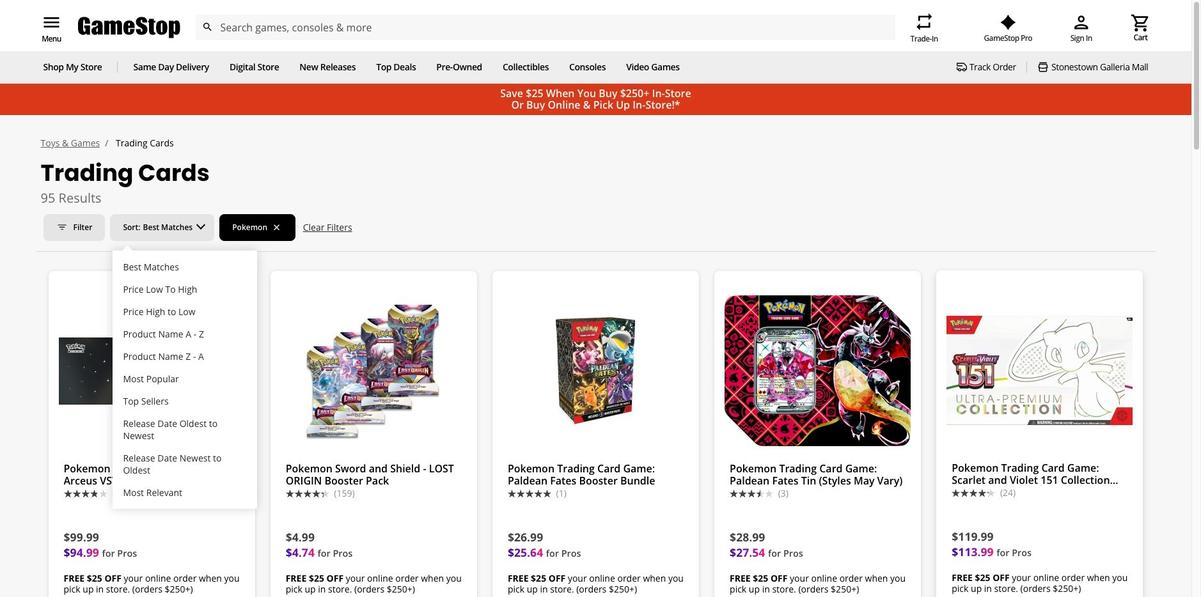 Task type: locate. For each thing, give the bounding box(es) containing it.
None search field
[[195, 15, 895, 40]]

Search games, consoles & more search field
[[220, 15, 872, 40]]



Task type: vqa. For each thing, say whether or not it's contained in the screenshot.
search field
yes



Task type: describe. For each thing, give the bounding box(es) containing it.
gamestop image
[[78, 15, 180, 40]]

gamestop pro icon image
[[1000, 15, 1016, 30]]



